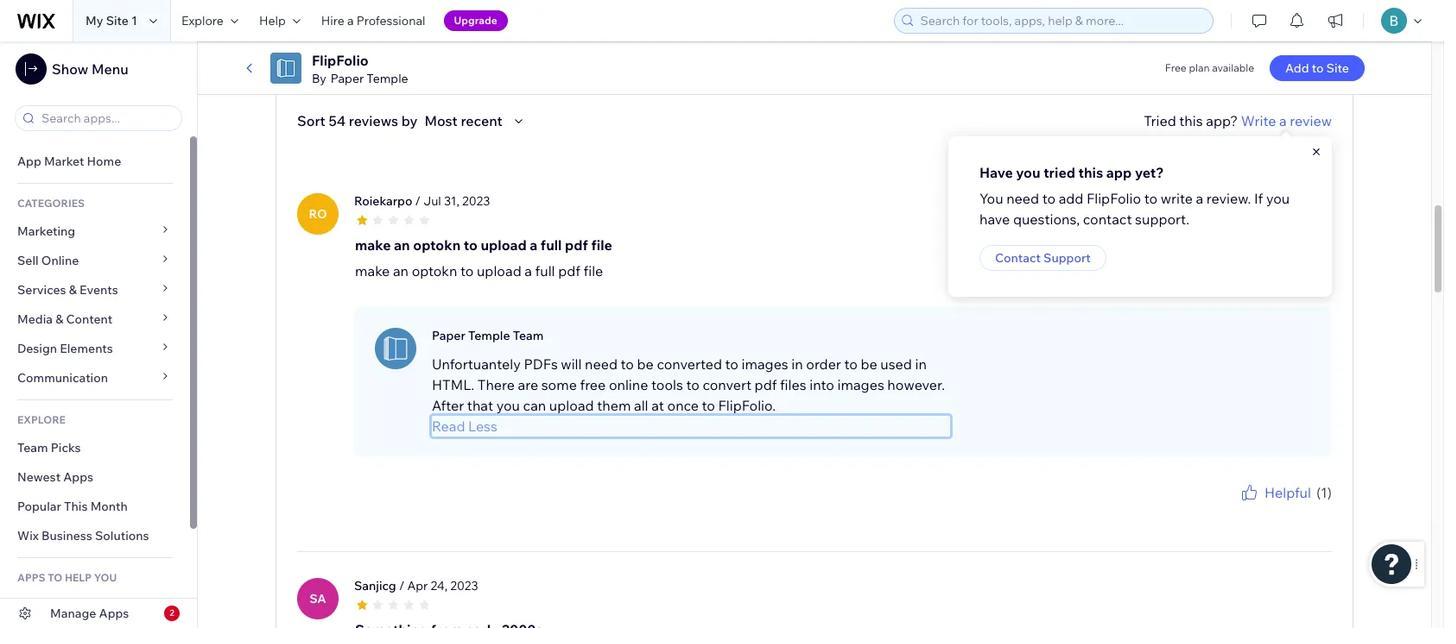 Task type: locate. For each thing, give the bounding box(es) containing it.
& right media
[[55, 312, 63, 327]]

24,
[[431, 578, 448, 594]]

1 horizontal spatial /
[[415, 193, 421, 209]]

services & events link
[[0, 276, 190, 305]]

paper temple team
[[432, 328, 544, 343]]

0 horizontal spatial temple
[[367, 71, 408, 86]]

an
[[394, 236, 410, 254], [393, 262, 409, 280]]

month
[[90, 499, 128, 515]]

show menu
[[52, 60, 128, 78]]

0 vertical spatial site
[[106, 13, 129, 29]]

home
[[87, 154, 121, 169]]

0 vertical spatial need
[[1006, 190, 1039, 207]]

/ left apr
[[399, 578, 405, 594]]

apps up this
[[63, 470, 93, 485]]

1 horizontal spatial team
[[513, 328, 544, 343]]

0 horizontal spatial &
[[55, 312, 63, 327]]

by
[[401, 112, 418, 129]]

plan
[[1189, 61, 1210, 74]]

temple inside flipfolio by paper temple
[[367, 71, 408, 86]]

this left app
[[1078, 164, 1103, 181]]

0 horizontal spatial /
[[399, 578, 405, 594]]

team inside 'link'
[[17, 440, 48, 456]]

you right if
[[1266, 190, 1290, 207]]

team down explore
[[17, 440, 48, 456]]

0 vertical spatial /
[[415, 193, 421, 209]]

online
[[41, 253, 79, 269]]

0 vertical spatial images
[[741, 356, 788, 373]]

at
[[651, 397, 664, 414]]

tools
[[651, 376, 683, 394]]

upgrade
[[454, 14, 497, 27]]

2023
[[462, 193, 490, 209], [450, 578, 478, 594]]

newest apps
[[17, 470, 93, 485]]

0 horizontal spatial team
[[17, 440, 48, 456]]

1 horizontal spatial &
[[69, 282, 77, 298]]

1 make from the top
[[355, 236, 391, 254]]

you down there
[[496, 397, 520, 414]]

your
[[1263, 503, 1284, 516]]

menu
[[91, 60, 128, 78]]

temple
[[367, 71, 408, 86], [468, 328, 510, 343]]

images up files
[[741, 356, 788, 373]]

1 horizontal spatial images
[[837, 376, 884, 394]]

to right order
[[844, 356, 858, 373]]

order
[[806, 356, 841, 373]]

& for content
[[55, 312, 63, 327]]

54 right sort on the top of page
[[329, 112, 346, 129]]

1 horizontal spatial temple
[[468, 328, 510, 343]]

temple up reviews
[[367, 71, 408, 86]]

team up the pdfs
[[513, 328, 544, 343]]

add to site
[[1285, 60, 1349, 76]]

paper inside flipfolio by paper temple
[[331, 71, 364, 86]]

apps down you
[[99, 606, 129, 622]]

a inside have you tried this app yet? you need to add flipfolio to write a review. if you have questions, contact support.
[[1196, 190, 1203, 207]]

most
[[424, 112, 458, 129]]

Search apps... field
[[36, 106, 176, 130]]

will
[[561, 356, 582, 373]]

0 horizontal spatial paper
[[331, 71, 364, 86]]

0 horizontal spatial this
[[1078, 164, 1103, 181]]

0 vertical spatial pdf
[[565, 236, 588, 254]]

you
[[1016, 164, 1040, 181], [1266, 190, 1290, 207], [496, 397, 520, 414], [1227, 503, 1245, 516]]

sanjicg / apr 24, 2023
[[354, 578, 478, 594]]

need right you
[[1006, 190, 1039, 207]]

free
[[580, 376, 606, 394]]

1 horizontal spatial apps
[[99, 606, 129, 622]]

make
[[355, 236, 391, 254], [355, 262, 390, 280]]

0 horizontal spatial images
[[741, 356, 788, 373]]

available
[[1212, 61, 1254, 74]]

be up online
[[637, 356, 654, 373]]

1 horizontal spatial in
[[915, 356, 927, 373]]

categories
[[17, 197, 85, 210]]

flipfolio by paper temple
[[312, 52, 408, 86]]

help
[[65, 572, 92, 585]]

most recent button
[[424, 110, 528, 131]]

help button
[[249, 0, 311, 41]]

1 horizontal spatial this
[[1179, 112, 1203, 129]]

to down converted
[[686, 376, 699, 394]]

0 vertical spatial flipfolio
[[312, 52, 369, 69]]

/
[[415, 193, 421, 209], [399, 578, 405, 594]]

2 vertical spatial upload
[[549, 397, 594, 414]]

0 vertical spatial an
[[394, 236, 410, 254]]

0 vertical spatial 2023
[[462, 193, 490, 209]]

in up however.
[[915, 356, 927, 373]]

0 vertical spatial file
[[591, 236, 612, 254]]

hire
[[321, 13, 344, 29]]

2 be from the left
[[861, 356, 877, 373]]

roiekarpo / jul 31, 2023
[[354, 193, 490, 209]]

0 vertical spatial 54
[[364, 25, 380, 42]]

jul
[[423, 193, 441, 209]]

1 horizontal spatial need
[[1006, 190, 1039, 207]]

apps
[[63, 470, 93, 485], [99, 606, 129, 622]]

make an optokn to upload a full pdf file make an optokn to upload a full pdf file
[[355, 236, 612, 280]]

2 vertical spatial pdf
[[755, 376, 777, 394]]

sort 54 reviews by
[[297, 112, 418, 129]]

/ for / apr 24, 2023
[[399, 578, 405, 594]]

you inside unfortuantely pdfs will need to be converted to images in order to be used in html. there are some free online tools to convert pdf files into images however. after that you can upload them all at once to flipfolio. read less
[[496, 397, 520, 414]]

& inside services & events link
[[69, 282, 77, 298]]

1 vertical spatial make
[[355, 262, 390, 280]]

add
[[1059, 190, 1083, 207]]

manage
[[50, 606, 96, 622]]

1 vertical spatial need
[[585, 356, 618, 373]]

apps for newest apps
[[63, 470, 93, 485]]

to right add
[[1312, 60, 1324, 76]]

1 vertical spatial &
[[55, 312, 63, 327]]

hire a professional link
[[311, 0, 436, 41]]

to up 'support.'
[[1144, 190, 1157, 207]]

1 horizontal spatial site
[[1326, 60, 1349, 76]]

need inside unfortuantely pdfs will need to be converted to images in order to be used in html. there are some free online tools to convert pdf files into images however. after that you can upload them all at once to flipfolio. read less
[[585, 356, 618, 373]]

0 vertical spatial team
[[513, 328, 544, 343]]

2023 right 31,
[[462, 193, 490, 209]]

1 horizontal spatial flipfolio
[[1087, 190, 1141, 207]]

1 vertical spatial 54
[[329, 112, 346, 129]]

1 vertical spatial images
[[837, 376, 884, 394]]

0 vertical spatial &
[[69, 282, 77, 298]]

reviews
[[349, 112, 398, 129]]

you
[[979, 190, 1003, 207]]

pdfs
[[524, 356, 558, 373]]

0 vertical spatial make
[[355, 236, 391, 254]]

1 horizontal spatial be
[[861, 356, 877, 373]]

team picks link
[[0, 434, 190, 463]]

1 be from the left
[[637, 356, 654, 373]]

temple up unfortuantely at left
[[468, 328, 510, 343]]

2023 right 24,
[[450, 578, 478, 594]]

app market home
[[17, 154, 121, 169]]

file
[[591, 236, 612, 254], [583, 262, 603, 280]]

media & content link
[[0, 305, 190, 334]]

need up free
[[585, 356, 618, 373]]

1 horizontal spatial paper
[[432, 328, 465, 343]]

optokn
[[413, 236, 461, 254], [412, 262, 457, 280]]

business
[[41, 529, 92, 544]]

upload inside unfortuantely pdfs will need to be converted to images in order to be used in html. there are some free online tools to convert pdf files into images however. after that you can upload them all at once to flipfolio. read less
[[549, 397, 594, 414]]

helpful button
[[1239, 482, 1311, 503]]

design elements
[[17, 341, 113, 357]]

& inside media & content link
[[55, 312, 63, 327]]

0 vertical spatial apps
[[63, 470, 93, 485]]

apps for manage apps
[[99, 606, 129, 622]]

site left 1
[[106, 13, 129, 29]]

to up online
[[621, 356, 634, 373]]

0 horizontal spatial need
[[585, 356, 618, 373]]

0 vertical spatial temple
[[367, 71, 408, 86]]

in up files
[[791, 356, 803, 373]]

team picks
[[17, 440, 81, 456]]

solutions
[[95, 529, 149, 544]]

be left used
[[861, 356, 877, 373]]

1 vertical spatial apps
[[99, 606, 129, 622]]

be
[[637, 356, 654, 373], [861, 356, 877, 373]]

site down 19 at the right top of the page
[[1326, 60, 1349, 76]]

0 horizontal spatial in
[[791, 356, 803, 373]]

site
[[106, 13, 129, 29], [1326, 60, 1349, 76]]

& left events
[[69, 282, 77, 298]]

0 horizontal spatial be
[[637, 356, 654, 373]]

1 vertical spatial 2023
[[450, 578, 478, 594]]

picks
[[51, 440, 81, 456]]

content
[[66, 312, 113, 327]]

converted
[[657, 356, 722, 373]]

review
[[1290, 112, 1332, 129]]

app
[[17, 154, 41, 169]]

1 vertical spatial pdf
[[558, 262, 580, 280]]

popular this month
[[17, 499, 128, 515]]

0 vertical spatial full
[[541, 236, 562, 254]]

0 vertical spatial paper
[[331, 71, 364, 86]]

sanjicg
[[354, 578, 396, 594]]

this left app?
[[1179, 112, 1203, 129]]

Search for tools, apps, help & more... field
[[915, 9, 1207, 33]]

0 horizontal spatial flipfolio
[[312, 52, 369, 69]]

0 vertical spatial upload
[[481, 236, 527, 254]]

1 vertical spatial file
[[583, 262, 603, 280]]

0 horizontal spatial apps
[[63, 470, 93, 485]]

wix
[[17, 529, 39, 544]]

paper right by
[[331, 71, 364, 86]]

1 vertical spatial flipfolio
[[1087, 190, 1141, 207]]

1 vertical spatial /
[[399, 578, 405, 594]]

1 in from the left
[[791, 356, 803, 373]]

sa
[[309, 591, 326, 607]]

if
[[1254, 190, 1263, 207]]

apps
[[17, 572, 45, 585]]

1 vertical spatial full
[[535, 262, 555, 280]]

popular
[[17, 499, 61, 515]]

professional
[[356, 13, 425, 29]]

images right into
[[837, 376, 884, 394]]

flipfolio up by
[[312, 52, 369, 69]]

you left tried
[[1016, 164, 1040, 181]]

1 vertical spatial paper
[[432, 328, 465, 343]]

1 vertical spatial team
[[17, 440, 48, 456]]

pdf
[[565, 236, 588, 254], [558, 262, 580, 280], [755, 376, 777, 394]]

1 vertical spatial this
[[1078, 164, 1103, 181]]

1 vertical spatial site
[[1326, 60, 1349, 76]]

54 right on
[[364, 25, 380, 42]]

read
[[432, 418, 465, 435]]

upgrade button
[[444, 10, 508, 31]]

paper up unfortuantely at left
[[432, 328, 465, 343]]

flipfolio up the contact
[[1087, 190, 1141, 207]]

/ left jul
[[415, 193, 421, 209]]

support
[[1043, 250, 1091, 266]]

need
[[1006, 190, 1039, 207], [585, 356, 618, 373]]

write a review button
[[1241, 110, 1332, 131]]

1 vertical spatial temple
[[468, 328, 510, 343]]



Task type: vqa. For each thing, say whether or not it's contained in the screenshot.
details
no



Task type: describe. For each thing, give the bounding box(es) containing it.
add
[[1285, 60, 1309, 76]]

show
[[52, 60, 88, 78]]

1 vertical spatial optokn
[[412, 262, 457, 280]]

to up convert
[[725, 356, 738, 373]]

1 horizontal spatial 54
[[364, 25, 380, 42]]

explore
[[17, 414, 66, 427]]

2023 for sanjicg / apr 24, 2023
[[450, 578, 478, 594]]

need inside have you tried this app yet? you need to add flipfolio to write a review. if you have questions, contact support.
[[1006, 190, 1039, 207]]

have you tried this app yet? you need to add flipfolio to write a review. if you have questions, contact support.
[[979, 164, 1290, 228]]

1
[[131, 13, 137, 29]]

sort
[[297, 112, 325, 129]]

to inside button
[[1312, 60, 1324, 76]]

thank you for your feedback
[[1195, 503, 1332, 516]]

31,
[[444, 193, 459, 209]]

marketing link
[[0, 217, 190, 246]]

on
[[344, 25, 361, 42]]

unfortuantely
[[432, 356, 521, 373]]

app
[[1106, 164, 1132, 181]]

manage apps
[[50, 606, 129, 622]]

most recent
[[424, 112, 503, 129]]

to down roiekarpo / jul 31, 2023 on the left top of the page
[[464, 236, 478, 254]]

apr
[[407, 578, 428, 594]]

hire a professional
[[321, 13, 425, 29]]

0 vertical spatial optokn
[[413, 236, 461, 254]]

can
[[523, 397, 546, 414]]

contact support button
[[979, 245, 1106, 271]]

pdf inside unfortuantely pdfs will need to be converted to images in order to be used in html. there are some free online tools to convert pdf files into images however. after that you can upload them all at once to flipfolio. read less
[[755, 376, 777, 394]]

used
[[880, 356, 912, 373]]

app market home link
[[0, 147, 190, 176]]

tried
[[1043, 164, 1075, 181]]

& for events
[[69, 282, 77, 298]]

elements
[[60, 341, 113, 357]]

newest apps link
[[0, 463, 190, 492]]

thank
[[1195, 503, 1224, 516]]

design
[[17, 341, 57, 357]]

by
[[312, 71, 326, 86]]

recent
[[461, 112, 503, 129]]

0 horizontal spatial site
[[106, 13, 129, 29]]

feedback
[[1287, 503, 1332, 516]]

to
[[48, 572, 62, 585]]

services
[[17, 282, 66, 298]]

have
[[979, 211, 1010, 228]]

popular this month link
[[0, 492, 190, 522]]

read less button
[[432, 416, 950, 437]]

convert
[[703, 376, 751, 394]]

1 vertical spatial upload
[[477, 262, 521, 280]]

design elements link
[[0, 334, 190, 364]]

tried
[[1144, 112, 1176, 129]]

help
[[259, 13, 286, 29]]

them
[[597, 397, 631, 414]]

(based
[[296, 25, 341, 42]]

explore
[[181, 13, 224, 29]]

(based on 54 reviews)
[[296, 25, 437, 42]]

media
[[17, 312, 53, 327]]

2 in from the left
[[915, 356, 927, 373]]

flipfolio logo image
[[270, 53, 301, 84]]

/ for / jul 31, 2023
[[415, 193, 421, 209]]

market
[[44, 154, 84, 169]]

this inside have you tried this app yet? you need to add flipfolio to write a review. if you have questions, contact support.
[[1078, 164, 1103, 181]]

sidebar element
[[0, 41, 198, 629]]

contact
[[995, 250, 1041, 266]]

sell online
[[17, 253, 79, 269]]

all
[[634, 397, 648, 414]]

site inside button
[[1326, 60, 1349, 76]]

some
[[541, 376, 577, 394]]

media & content
[[17, 312, 113, 327]]

0 vertical spatial this
[[1179, 112, 1203, 129]]

into
[[809, 376, 834, 394]]

write
[[1241, 112, 1276, 129]]

ro
[[309, 206, 327, 222]]

yet?
[[1135, 164, 1164, 181]]

roiekarpo
[[354, 193, 412, 209]]

sell
[[17, 253, 39, 269]]

there
[[477, 376, 515, 394]]

to up questions,
[[1042, 190, 1056, 207]]

however.
[[887, 376, 945, 394]]

19
[[1342, 33, 1353, 46]]

questions,
[[1013, 211, 1080, 228]]

have
[[979, 164, 1013, 181]]

communication link
[[0, 364, 190, 393]]

to right once at the left bottom of page
[[702, 397, 715, 414]]

flipfolio inside flipfolio by paper temple
[[312, 52, 369, 69]]

services & events
[[17, 282, 118, 298]]

write
[[1161, 190, 1193, 207]]

to up paper temple team
[[460, 262, 474, 280]]

1 vertical spatial an
[[393, 262, 409, 280]]

paper temple image
[[375, 328, 416, 369]]

my site 1
[[86, 13, 137, 29]]

flipfolio inside have you tried this app yet? you need to add flipfolio to write a review. if you have questions, contact support.
[[1087, 190, 1141, 207]]

you
[[94, 572, 117, 585]]

html.
[[432, 376, 474, 394]]

2 make from the top
[[355, 262, 390, 280]]

review.
[[1206, 190, 1251, 207]]

for
[[1247, 503, 1260, 516]]

2023 for roiekarpo / jul 31, 2023
[[462, 193, 490, 209]]

this
[[64, 499, 88, 515]]

my
[[86, 13, 103, 29]]

newest
[[17, 470, 61, 485]]

you left for
[[1227, 503, 1245, 516]]

show menu button
[[16, 54, 128, 85]]

0 horizontal spatial 54
[[329, 112, 346, 129]]

communication
[[17, 371, 111, 386]]



